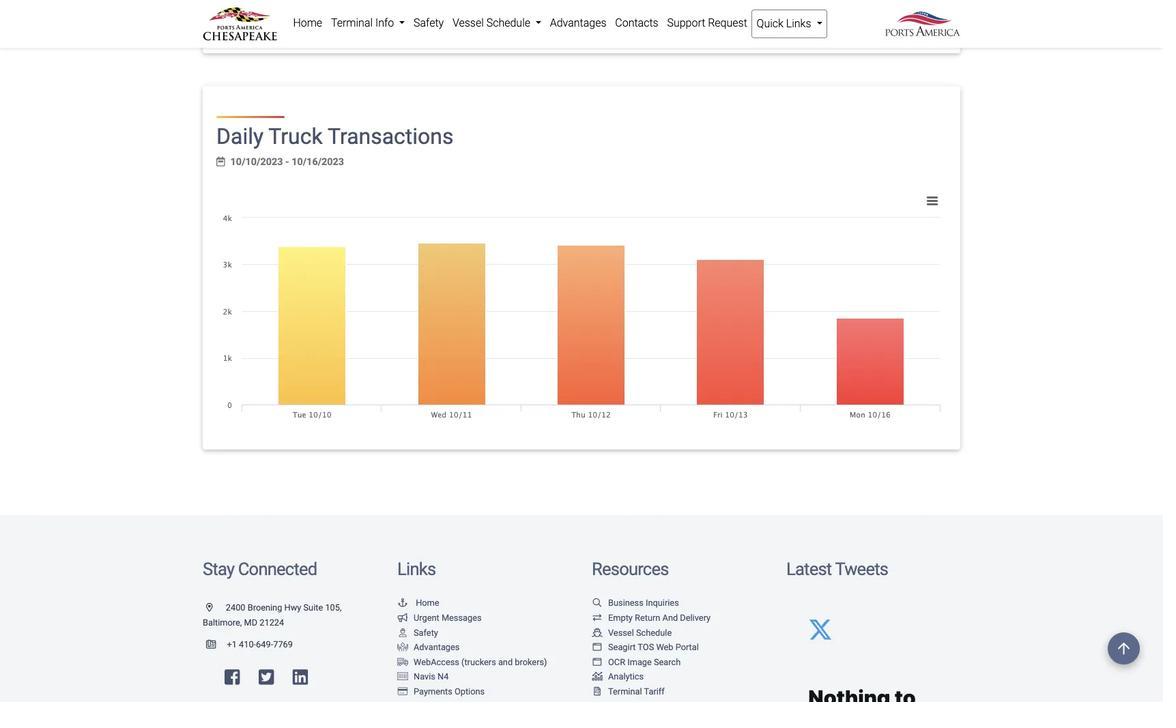 Task type: locate. For each thing, give the bounding box(es) containing it.
safety down urgent
[[414, 628, 438, 638]]

1 horizontal spatial schedule
[[637, 628, 672, 638]]

terminal down analytics
[[609, 687, 642, 697]]

facebook square image
[[225, 669, 240, 687]]

analytics
[[609, 672, 644, 683]]

home left terminal info
[[293, 16, 322, 29]]

web
[[657, 643, 674, 653]]

browser image up analytics icon
[[592, 659, 603, 668]]

1 horizontal spatial links
[[787, 17, 812, 30]]

advantages link left "contacts"
[[546, 10, 611, 37]]

links right quick
[[787, 17, 812, 30]]

1 vertical spatial safety
[[414, 628, 438, 638]]

0 vertical spatial vessel schedule link
[[448, 10, 546, 37]]

connected
[[238, 559, 317, 580]]

broening
[[248, 603, 282, 614]]

twitter square image
[[259, 669, 274, 687]]

info
[[376, 16, 394, 29]]

vessel schedule
[[453, 16, 533, 29], [609, 628, 672, 638]]

1 vertical spatial advantages link
[[398, 643, 460, 653]]

user hard hat image
[[398, 629, 408, 638]]

terminal tariff
[[609, 687, 665, 697]]

(truckers
[[462, 658, 496, 668]]

advantages link up the webaccess
[[398, 643, 460, 653]]

home link
[[289, 10, 327, 37], [398, 599, 440, 609]]

vessel schedule link
[[448, 10, 546, 37], [592, 628, 672, 638]]

1 vertical spatial vessel
[[609, 628, 634, 638]]

truck container image
[[398, 659, 408, 668]]

search
[[654, 658, 681, 668]]

analytics image
[[592, 674, 603, 682]]

1 vertical spatial home
[[416, 599, 440, 609]]

1 browser image from the top
[[592, 644, 603, 653]]

0 vertical spatial terminal
[[331, 16, 373, 29]]

21224
[[260, 618, 284, 628]]

terminal info link
[[327, 10, 410, 37]]

safety link
[[410, 10, 448, 37], [398, 628, 438, 638]]

1 vertical spatial home link
[[398, 599, 440, 609]]

1 vertical spatial terminal
[[609, 687, 642, 697]]

0 horizontal spatial vessel schedule link
[[448, 10, 546, 37]]

payments
[[414, 687, 453, 697]]

home up urgent
[[416, 599, 440, 609]]

1 horizontal spatial terminal
[[609, 687, 642, 697]]

browser image inside seagirt tos web portal link
[[592, 644, 603, 653]]

navis n4 link
[[398, 672, 449, 683]]

urgent
[[414, 613, 440, 624]]

webaccess (truckers and brokers) link
[[398, 658, 547, 668]]

return
[[635, 613, 661, 624]]

1 horizontal spatial vessel schedule link
[[592, 628, 672, 638]]

browser image down ship image
[[592, 644, 603, 653]]

exchange image
[[592, 615, 603, 623]]

1 safety from the top
[[414, 16, 444, 29]]

410-
[[239, 640, 256, 650]]

10/16/2023
[[292, 156, 344, 168]]

latest
[[787, 559, 832, 580]]

0 vertical spatial home link
[[289, 10, 327, 37]]

0 horizontal spatial vessel
[[453, 16, 484, 29]]

image
[[628, 658, 652, 668]]

1 vertical spatial advantages
[[414, 643, 460, 653]]

0 vertical spatial safety link
[[410, 10, 448, 37]]

0 vertical spatial schedule
[[487, 16, 531, 29]]

stay
[[203, 559, 234, 580]]

support request link
[[663, 10, 752, 37]]

browser image
[[592, 644, 603, 653], [592, 659, 603, 668]]

tos
[[638, 643, 655, 653]]

go to top image
[[1109, 633, 1141, 665]]

home
[[293, 16, 322, 29], [416, 599, 440, 609]]

safety link for terminal info link
[[410, 10, 448, 37]]

1 horizontal spatial advantages link
[[546, 10, 611, 37]]

business inquiries link
[[592, 599, 679, 609]]

safety link down urgent
[[398, 628, 438, 638]]

home link for urgent messages link
[[398, 599, 440, 609]]

seagirt tos web portal link
[[592, 643, 699, 653]]

+1
[[227, 640, 237, 650]]

safety link right info
[[410, 10, 448, 37]]

and
[[663, 613, 678, 624]]

portal
[[676, 643, 699, 653]]

1 horizontal spatial home
[[416, 599, 440, 609]]

quick links
[[757, 17, 814, 30]]

advantages
[[550, 16, 607, 29], [414, 643, 460, 653]]

0 horizontal spatial home link
[[289, 10, 327, 37]]

0 horizontal spatial advantages link
[[398, 643, 460, 653]]

tweets
[[836, 559, 889, 580]]

webaccess (truckers and brokers)
[[414, 658, 547, 668]]

0 horizontal spatial home
[[293, 16, 322, 29]]

quick
[[757, 17, 784, 30]]

terminal inside terminal info link
[[331, 16, 373, 29]]

1 vertical spatial vessel schedule
[[609, 628, 672, 638]]

advantages up the webaccess
[[414, 643, 460, 653]]

linkedin image
[[293, 669, 308, 687]]

daily truck transactions
[[217, 123, 454, 149]]

seagirt
[[609, 643, 636, 653]]

+1 410-649-7769
[[227, 640, 293, 650]]

search image
[[592, 600, 603, 609]]

1 vertical spatial browser image
[[592, 659, 603, 668]]

terminal
[[331, 16, 373, 29], [609, 687, 642, 697]]

2400
[[226, 603, 246, 614]]

business inquiries
[[609, 599, 679, 609]]

-
[[286, 156, 289, 168]]

0 vertical spatial advantages
[[550, 16, 607, 29]]

request
[[708, 16, 748, 29]]

10/10/2023
[[231, 156, 283, 168]]

truck
[[269, 123, 323, 149]]

advantages left "contacts"
[[550, 16, 607, 29]]

links
[[787, 17, 812, 30], [398, 559, 436, 580]]

messages
[[442, 613, 482, 624]]

safety
[[414, 16, 444, 29], [414, 628, 438, 638]]

ship image
[[592, 629, 603, 638]]

1 vertical spatial vessel schedule link
[[592, 628, 672, 638]]

7769
[[273, 640, 293, 650]]

0 horizontal spatial terminal
[[331, 16, 373, 29]]

empty
[[609, 613, 633, 624]]

1 vertical spatial safety link
[[398, 628, 438, 638]]

hand receiving image
[[398, 644, 408, 653]]

terminal for terminal tariff
[[609, 687, 642, 697]]

empty return and delivery link
[[592, 613, 711, 624]]

home link for terminal info link
[[289, 10, 327, 37]]

0 vertical spatial vessel
[[453, 16, 484, 29]]

0 horizontal spatial vessel schedule
[[453, 16, 533, 29]]

terminal info
[[331, 16, 397, 29]]

quick links link
[[752, 10, 828, 38]]

links up anchor image
[[398, 559, 436, 580]]

urgent messages
[[414, 613, 482, 624]]

support
[[668, 16, 706, 29]]

safety right info
[[414, 16, 444, 29]]

analytics link
[[592, 672, 644, 683]]

schedule
[[487, 16, 531, 29], [637, 628, 672, 638]]

browser image inside ocr image search link
[[592, 659, 603, 668]]

home link up urgent
[[398, 599, 440, 609]]

home link left terminal info
[[289, 10, 327, 37]]

business
[[609, 599, 644, 609]]

seagirt tos web portal
[[609, 643, 699, 653]]

vessel
[[453, 16, 484, 29], [609, 628, 634, 638]]

0 vertical spatial links
[[787, 17, 812, 30]]

0 vertical spatial safety
[[414, 16, 444, 29]]

1 vertical spatial links
[[398, 559, 436, 580]]

payments options link
[[398, 687, 485, 697]]

stay connected
[[203, 559, 317, 580]]

1 horizontal spatial home link
[[398, 599, 440, 609]]

2 browser image from the top
[[592, 659, 603, 668]]

latest tweets
[[787, 559, 889, 580]]

0 vertical spatial vessel schedule
[[453, 16, 533, 29]]

0 vertical spatial browser image
[[592, 644, 603, 653]]

105,
[[325, 603, 342, 614]]

terminal left info
[[331, 16, 373, 29]]

contacts
[[616, 16, 659, 29]]

advantages link
[[546, 10, 611, 37], [398, 643, 460, 653]]

navis n4
[[414, 672, 449, 683]]

0 vertical spatial advantages link
[[546, 10, 611, 37]]

1 vertical spatial schedule
[[637, 628, 672, 638]]

terminal for terminal info
[[331, 16, 373, 29]]

1 horizontal spatial vessel
[[609, 628, 634, 638]]



Task type: vqa. For each thing, say whether or not it's contained in the screenshot.
"IN CASE OF LOST RFID TAG, REPORT TO EMODAL IMMEDIATELY."
no



Task type: describe. For each thing, give the bounding box(es) containing it.
brokers)
[[515, 658, 547, 668]]

10/10/2023 - 10/16/2023
[[231, 156, 344, 168]]

anchor image
[[398, 600, 408, 609]]

browser image for ocr
[[592, 659, 603, 668]]

terminal tariff link
[[592, 687, 665, 697]]

2 safety from the top
[[414, 628, 438, 638]]

1 horizontal spatial advantages
[[550, 16, 607, 29]]

resources
[[592, 559, 669, 580]]

options
[[455, 687, 485, 697]]

hwy
[[285, 603, 301, 614]]

webaccess
[[414, 658, 460, 668]]

urgent messages link
[[398, 613, 482, 624]]

inquiries
[[646, 599, 679, 609]]

map marker alt image
[[206, 605, 224, 613]]

0 vertical spatial home
[[293, 16, 322, 29]]

payments options
[[414, 687, 485, 697]]

suite
[[304, 603, 323, 614]]

safety link for urgent messages link
[[398, 628, 438, 638]]

n4
[[438, 672, 449, 683]]

and
[[499, 658, 513, 668]]

daily
[[217, 123, 264, 149]]

contacts link
[[611, 10, 663, 37]]

phone office image
[[206, 641, 227, 650]]

transactions
[[328, 123, 454, 149]]

baltimore,
[[203, 618, 242, 628]]

browser image for seagirt
[[592, 644, 603, 653]]

0 horizontal spatial links
[[398, 559, 436, 580]]

links inside quick links link
[[787, 17, 812, 30]]

tariff
[[644, 687, 665, 697]]

empty return and delivery
[[609, 613, 711, 624]]

2400 broening hwy suite 105, baltimore, md 21224 link
[[203, 603, 342, 628]]

649-
[[256, 640, 273, 650]]

file invoice image
[[592, 688, 603, 697]]

vessel schedule inside vessel schedule link
[[453, 16, 533, 29]]

1 horizontal spatial vessel schedule
[[609, 628, 672, 638]]

credit card image
[[398, 688, 408, 697]]

2400 broening hwy suite 105, baltimore, md 21224
[[203, 603, 342, 628]]

support request
[[668, 16, 748, 29]]

delivery
[[681, 613, 711, 624]]

0 horizontal spatial schedule
[[487, 16, 531, 29]]

+1 410-649-7769 link
[[203, 640, 293, 650]]

ocr image search
[[609, 658, 681, 668]]

bullhorn image
[[398, 615, 408, 623]]

md
[[244, 618, 258, 628]]

calendar week image
[[217, 157, 225, 167]]

navis
[[414, 672, 436, 683]]

0 horizontal spatial advantages
[[414, 643, 460, 653]]

ocr
[[609, 658, 626, 668]]

container storage image
[[398, 674, 408, 682]]

ocr image search link
[[592, 658, 681, 668]]



